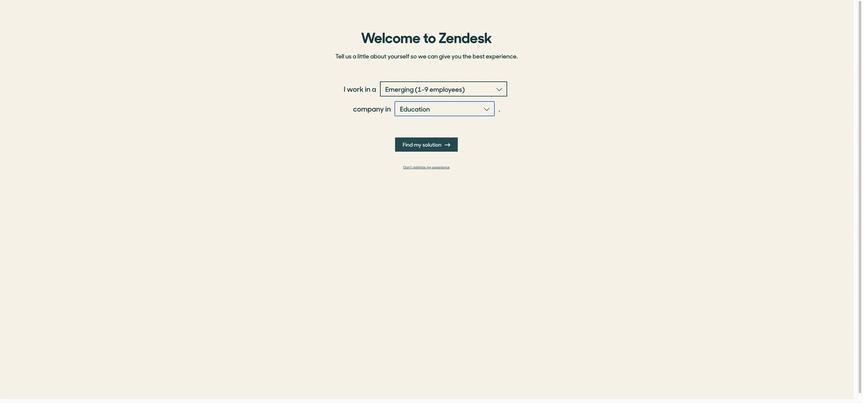 Task type: locate. For each thing, give the bounding box(es) containing it.
give
[[439, 52, 450, 60]]

1 vertical spatial a
[[372, 84, 376, 94]]

0 vertical spatial in
[[365, 84, 370, 94]]

in
[[365, 84, 370, 94], [385, 104, 391, 114]]

in right company
[[385, 104, 391, 114]]

a right us
[[353, 52, 356, 60]]

0 horizontal spatial my
[[414, 141, 422, 148]]

to
[[423, 26, 436, 47]]

you
[[451, 52, 461, 60]]

solution
[[423, 141, 442, 148]]

1 horizontal spatial in
[[385, 104, 391, 114]]

welcome to zendesk
[[361, 26, 492, 47]]

don't optimize my experience link
[[332, 166, 521, 170]]

my
[[414, 141, 422, 148], [427, 166, 431, 170]]

zendesk
[[439, 26, 492, 47]]

best
[[473, 52, 485, 60]]

1 vertical spatial my
[[427, 166, 431, 170]]

0 vertical spatial my
[[414, 141, 422, 148]]

0 horizontal spatial a
[[353, 52, 356, 60]]

can
[[428, 52, 438, 60]]

yourself
[[388, 52, 409, 60]]

1 horizontal spatial a
[[372, 84, 376, 94]]

find
[[403, 141, 413, 148]]

my inside find     my solution button
[[414, 141, 422, 148]]

in right work
[[365, 84, 370, 94]]

my right optimize
[[427, 166, 431, 170]]

a
[[353, 52, 356, 60], [372, 84, 376, 94]]

company
[[353, 104, 384, 114]]

.
[[499, 104, 500, 114]]

work
[[347, 84, 364, 94]]

my right find
[[414, 141, 422, 148]]

a right work
[[372, 84, 376, 94]]

experience.
[[486, 52, 518, 60]]

find     my solution button
[[395, 138, 458, 152]]



Task type: describe. For each thing, give the bounding box(es) containing it.
so
[[411, 52, 417, 60]]

0 horizontal spatial in
[[365, 84, 370, 94]]

about
[[370, 52, 386, 60]]

little
[[357, 52, 369, 60]]

don't optimize my experience
[[403, 166, 450, 170]]

0 vertical spatial a
[[353, 52, 356, 60]]

tell us a little about yourself so we can give you the best experience.
[[335, 52, 518, 60]]

don't
[[403, 166, 412, 170]]

experience
[[432, 166, 450, 170]]

company in
[[353, 104, 391, 114]]

welcome
[[361, 26, 420, 47]]

us
[[345, 52, 352, 60]]

arrow right image
[[445, 143, 450, 148]]

1 horizontal spatial my
[[427, 166, 431, 170]]

1 vertical spatial in
[[385, 104, 391, 114]]

find     my solution
[[403, 141, 443, 148]]

i
[[344, 84, 345, 94]]

the
[[462, 52, 471, 60]]

we
[[418, 52, 426, 60]]

i work in a
[[344, 84, 376, 94]]

optimize
[[413, 166, 426, 170]]

tell
[[335, 52, 344, 60]]



